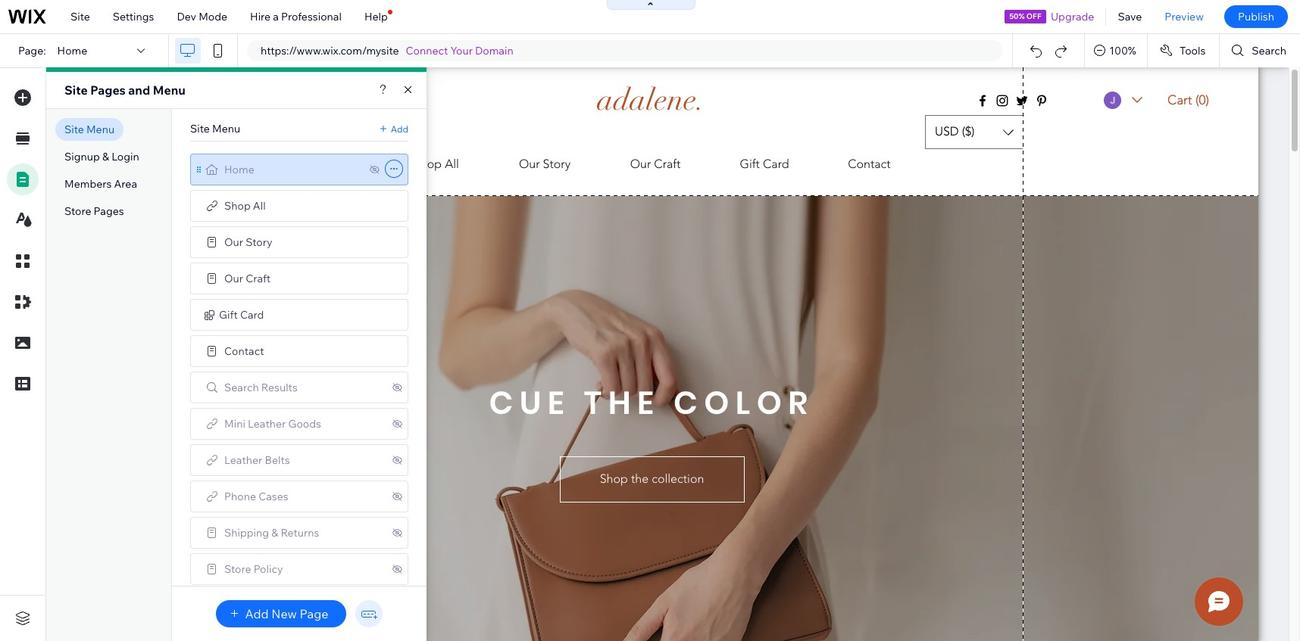 Task type: locate. For each thing, give the bounding box(es) containing it.
1 vertical spatial store
[[224, 563, 251, 577]]

pages down members area
[[94, 205, 124, 218]]

new
[[271, 607, 297, 622]]

hire
[[250, 10, 271, 23]]

shop all
[[224, 199, 266, 213]]

and
[[128, 83, 150, 98]]

site
[[70, 10, 90, 23], [64, 83, 88, 98], [190, 122, 210, 136], [64, 123, 84, 136]]

store for store policy
[[224, 563, 251, 577]]

1 vertical spatial home
[[224, 163, 254, 177]]

our for our story
[[224, 236, 243, 249]]

off
[[1027, 11, 1042, 21]]

leather right mini
[[248, 418, 286, 431]]

1 horizontal spatial &
[[271, 527, 278, 540]]

store down members
[[64, 205, 91, 218]]

professional
[[281, 10, 342, 23]]

0 horizontal spatial store
[[64, 205, 91, 218]]

tools
[[1180, 44, 1206, 58]]

save button
[[1107, 0, 1154, 33]]

0 vertical spatial home
[[57, 44, 87, 58]]

1 horizontal spatial home
[[224, 163, 254, 177]]

2 our from the top
[[224, 272, 243, 286]]

1 horizontal spatial add
[[391, 123, 409, 135]]

area
[[114, 177, 137, 191]]

1 vertical spatial pages
[[94, 205, 124, 218]]

pages for store
[[94, 205, 124, 218]]

0 vertical spatial search
[[1252, 44, 1287, 58]]

story
[[246, 236, 272, 249]]

&
[[102, 150, 109, 164], [271, 527, 278, 540]]

https://www.wix.com/mysite
[[261, 44, 399, 58]]

returns
[[281, 527, 319, 540]]

our story
[[224, 236, 272, 249]]

members area
[[64, 177, 137, 191]]

search down publish
[[1252, 44, 1287, 58]]

menu
[[153, 83, 186, 98], [212, 122, 240, 136], [86, 123, 115, 136]]

pages
[[90, 83, 126, 98], [94, 205, 124, 218]]

0 horizontal spatial home
[[57, 44, 87, 58]]

leather belts
[[224, 454, 290, 468]]

our left craft at the top of page
[[224, 272, 243, 286]]

& left returns
[[271, 527, 278, 540]]

store left policy
[[224, 563, 251, 577]]

store policy
[[224, 563, 283, 577]]

0 vertical spatial add
[[391, 123, 409, 135]]

0 vertical spatial &
[[102, 150, 109, 164]]

settings
[[113, 10, 154, 23]]

0 horizontal spatial search
[[224, 381, 259, 395]]

preview button
[[1154, 0, 1216, 33]]

add new page button
[[216, 601, 347, 628]]

https://www.wix.com/mysite connect your domain
[[261, 44, 514, 58]]

goods
[[288, 418, 321, 431]]

site menu
[[190, 122, 240, 136], [64, 123, 115, 136]]

1 our from the top
[[224, 236, 243, 249]]

0 vertical spatial store
[[64, 205, 91, 218]]

our
[[224, 236, 243, 249], [224, 272, 243, 286]]

phone cases
[[224, 490, 289, 504]]

preview
[[1165, 10, 1204, 23]]

home
[[57, 44, 87, 58], [224, 163, 254, 177]]

2 horizontal spatial menu
[[212, 122, 240, 136]]

login
[[112, 150, 139, 164]]

50% off
[[1010, 11, 1042, 21]]

domain
[[475, 44, 514, 58]]

1 horizontal spatial search
[[1252, 44, 1287, 58]]

cases
[[259, 490, 289, 504]]

1 vertical spatial search
[[224, 381, 259, 395]]

search inside search 'button'
[[1252, 44, 1287, 58]]

1 vertical spatial &
[[271, 527, 278, 540]]

a
[[273, 10, 279, 23]]

search down the contact
[[224, 381, 259, 395]]

0 vertical spatial pages
[[90, 83, 126, 98]]

mode
[[199, 10, 227, 23]]

0 horizontal spatial &
[[102, 150, 109, 164]]

store
[[64, 205, 91, 218], [224, 563, 251, 577]]

search results
[[224, 381, 298, 395]]

help
[[364, 10, 388, 23]]

1 vertical spatial add
[[245, 607, 269, 622]]

& left login
[[102, 150, 109, 164]]

mini
[[224, 418, 245, 431]]

leather
[[248, 418, 286, 431], [224, 454, 262, 468]]

add
[[391, 123, 409, 135], [245, 607, 269, 622]]

hire a professional
[[250, 10, 342, 23]]

1 vertical spatial our
[[224, 272, 243, 286]]

1 horizontal spatial menu
[[153, 83, 186, 98]]

1 horizontal spatial store
[[224, 563, 251, 577]]

0 horizontal spatial add
[[245, 607, 269, 622]]

our left story
[[224, 236, 243, 249]]

store for store pages
[[64, 205, 91, 218]]

home up shop
[[224, 163, 254, 177]]

pages left and
[[90, 83, 126, 98]]

0 vertical spatial our
[[224, 236, 243, 249]]

shipping & returns
[[224, 527, 319, 540]]

add inside 'button'
[[245, 607, 269, 622]]

leather left belts
[[224, 454, 262, 468]]

search
[[1252, 44, 1287, 58], [224, 381, 259, 395]]

home up site pages and menu on the left
[[57, 44, 87, 58]]

50%
[[1010, 11, 1025, 21]]



Task type: vqa. For each thing, say whether or not it's contained in the screenshot.
top Sites
no



Task type: describe. For each thing, give the bounding box(es) containing it.
policy
[[254, 563, 283, 577]]

phone
[[224, 490, 256, 504]]

our for our craft
[[224, 272, 243, 286]]

belts
[[265, 454, 290, 468]]

gift card
[[219, 308, 264, 322]]

upgrade
[[1051, 10, 1095, 23]]

dev
[[177, 10, 196, 23]]

publish
[[1238, 10, 1275, 23]]

100% button
[[1086, 34, 1147, 67]]

card
[[240, 308, 264, 322]]

signup & login
[[64, 150, 139, 164]]

1 vertical spatial leather
[[224, 454, 262, 468]]

pages for site
[[90, 83, 126, 98]]

craft
[[246, 272, 271, 286]]

all
[[253, 199, 266, 213]]

dev mode
[[177, 10, 227, 23]]

contact
[[224, 345, 264, 358]]

add for add
[[391, 123, 409, 135]]

site pages and menu
[[64, 83, 186, 98]]

tools button
[[1148, 34, 1220, 67]]

add new page
[[245, 607, 329, 622]]

0 horizontal spatial menu
[[86, 123, 115, 136]]

search for search
[[1252, 44, 1287, 58]]

100%
[[1110, 44, 1137, 58]]

store pages
[[64, 205, 124, 218]]

connect
[[406, 44, 448, 58]]

search for search results
[[224, 381, 259, 395]]

results
[[261, 381, 298, 395]]

0 horizontal spatial site menu
[[64, 123, 115, 136]]

search button
[[1221, 34, 1301, 67]]

gift
[[219, 308, 238, 322]]

mini leather goods
[[224, 418, 321, 431]]

publish button
[[1225, 5, 1288, 28]]

save
[[1118, 10, 1142, 23]]

signup
[[64, 150, 100, 164]]

1 horizontal spatial site menu
[[190, 122, 240, 136]]

our craft
[[224, 272, 271, 286]]

& for signup
[[102, 150, 109, 164]]

add for add new page
[[245, 607, 269, 622]]

shipping
[[224, 527, 269, 540]]

0 vertical spatial leather
[[248, 418, 286, 431]]

page
[[300, 607, 329, 622]]

shop
[[224, 199, 251, 213]]

members
[[64, 177, 112, 191]]

your
[[451, 44, 473, 58]]

& for shipping
[[271, 527, 278, 540]]



